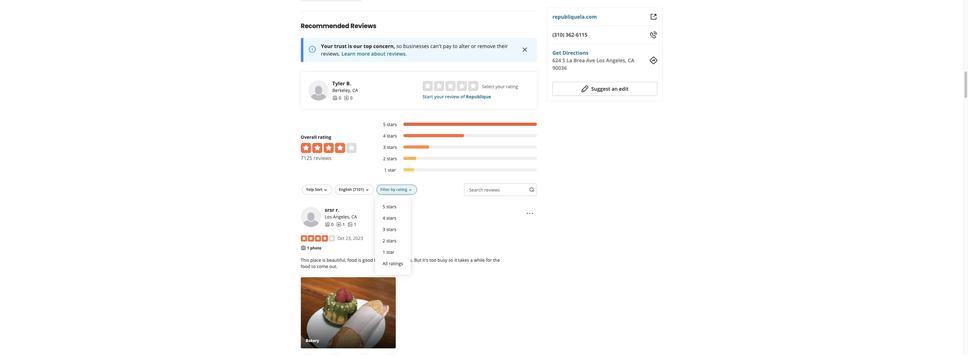 Task type: vqa. For each thing, say whether or not it's contained in the screenshot.
939-
no



Task type: locate. For each thing, give the bounding box(es) containing it.
16 friends v2 image left 16 review v2 image
[[325, 222, 330, 227]]

search image
[[529, 187, 535, 192]]

berkeley,
[[332, 87, 351, 93]]

yelp sort button
[[302, 185, 332, 195]]

i
[[374, 257, 375, 263]]

top
[[364, 43, 372, 50]]

0 vertical spatial your
[[496, 83, 505, 89]]

1 vertical spatial rating
[[318, 134, 331, 140]]

1 horizontal spatial food
[[347, 257, 357, 263]]

0 horizontal spatial to
[[311, 264, 316, 270]]

ca left 24 directions v2 image
[[628, 57, 635, 64]]

food down the "this"
[[301, 264, 310, 270]]

brea
[[574, 57, 585, 64]]

0 horizontal spatial so
[[397, 43, 402, 50]]

2 vertical spatial ca
[[351, 214, 357, 220]]

16 chevron down v2 image inside yelp sort dropdown button
[[323, 188, 328, 193]]

16 chevron down v2 image inside english (7101) popup button
[[365, 188, 370, 193]]

to down place
[[311, 264, 316, 270]]

1 vertical spatial angeles,
[[333, 214, 350, 220]]

los down srsr
[[325, 214, 332, 220]]

1 up like
[[383, 249, 385, 255]]

all ratings
[[383, 261, 403, 267]]

stars for filter reviews by 4 stars rating element
[[387, 133, 397, 139]]

photo of tyler b. image
[[308, 80, 329, 101]]

recommended
[[301, 21, 349, 30]]

4 star rating image for 7125 reviews
[[301, 143, 356, 153]]

rating for select your rating
[[506, 83, 518, 89]]

0 right 16 review v2 icon at top left
[[350, 95, 353, 101]]

2 for filter reviews by 2 stars rating "element"
[[383, 156, 386, 162]]

your right select
[[496, 83, 505, 89]]

angeles, inside srsr r. los angeles, ca
[[333, 214, 350, 220]]

all
[[383, 261, 388, 267]]

to inside so businesses can't pay to alter or remove their reviews.
[[453, 43, 458, 50]]

your
[[496, 83, 505, 89], [434, 94, 444, 100]]

0
[[339, 95, 341, 101], [350, 95, 353, 101], [331, 221, 334, 227]]

0 left 16 review v2 icon at top left
[[339, 95, 341, 101]]

3 stars
[[383, 144, 397, 150], [383, 226, 397, 232]]

2 stars inside "element"
[[383, 156, 397, 162]]

sort
[[315, 187, 323, 192]]

your for select
[[496, 83, 505, 89]]

0 vertical spatial reviews element
[[344, 95, 353, 101]]

4 star rating image
[[301, 143, 356, 153], [301, 235, 335, 242]]

their inside so businesses can't pay to alter or remove their reviews.
[[497, 43, 508, 50]]

so left 'it'
[[449, 257, 453, 263]]

1 vertical spatial 16 friends v2 image
[[325, 222, 330, 227]]

0 vertical spatial star
[[388, 167, 396, 173]]

0 horizontal spatial 0
[[331, 221, 334, 227]]

1 vertical spatial their
[[385, 257, 394, 263]]

1 horizontal spatial is
[[348, 43, 352, 50]]

1 horizontal spatial 16 friends v2 image
[[332, 95, 337, 100]]

0 horizontal spatial food
[[301, 264, 310, 270]]

0 vertical spatial 5
[[383, 121, 386, 127]]

is left good
[[358, 257, 361, 263]]

reviews element containing 1
[[336, 221, 345, 228]]

overall rating
[[301, 134, 331, 140]]

is inside info alert
[[348, 43, 352, 50]]

2 stars inside button
[[383, 238, 397, 244]]

(7101)
[[353, 187, 364, 192]]

1 16 chevron down v2 image from the left
[[323, 188, 328, 193]]

0 vertical spatial 2
[[383, 156, 386, 162]]

1 vertical spatial 2
[[383, 238, 385, 244]]

0 vertical spatial to
[[453, 43, 458, 50]]

1 star up like
[[383, 249, 394, 255]]

food
[[347, 257, 357, 263], [301, 264, 310, 270]]

2 up "filter"
[[383, 156, 386, 162]]

rating for filter by rating
[[396, 187, 407, 192]]

is left our
[[348, 43, 352, 50]]

place
[[310, 257, 321, 263]]

23,
[[346, 235, 352, 241]]

0 horizontal spatial their
[[385, 257, 394, 263]]

4 stars for 4 stars button
[[383, 215, 397, 221]]

1 vertical spatial 4
[[383, 215, 385, 221]]

republiquela.com
[[553, 13, 597, 20]]

1 vertical spatial los
[[325, 214, 332, 220]]

3 inside button
[[383, 226, 385, 232]]

2
[[383, 156, 386, 162], [383, 238, 385, 244]]

learn
[[342, 50, 356, 57]]

5 stars inside button
[[383, 204, 397, 210]]

filter reviews by 3 stars rating element
[[377, 144, 537, 151]]

1 star for 1 star button
[[383, 249, 394, 255]]

0 horizontal spatial angeles,
[[333, 214, 350, 220]]

1 star
[[384, 167, 396, 173], [383, 249, 394, 255]]

  text field
[[464, 183, 537, 196]]

None radio
[[423, 81, 433, 91], [434, 81, 444, 91], [446, 81, 456, 91], [468, 81, 478, 91], [423, 81, 433, 91], [434, 81, 444, 91], [446, 81, 456, 91], [468, 81, 478, 91]]

1 horizontal spatial their
[[497, 43, 508, 50]]

0 horizontal spatial is
[[322, 257, 326, 263]]

rating right 'overall'
[[318, 134, 331, 140]]

16 review v2 image
[[344, 95, 349, 100]]

0 for b.
[[339, 95, 341, 101]]

2 stars up by
[[383, 156, 397, 162]]

friends element left 16 review v2 image
[[325, 221, 334, 228]]

food left good
[[347, 257, 357, 263]]

0 vertical spatial so
[[397, 43, 402, 50]]

stars for filter reviews by 5 stars rating element
[[387, 121, 397, 127]]

friends element down berkeley,
[[332, 95, 341, 101]]

3 stars inside button
[[383, 226, 397, 232]]

None radio
[[457, 81, 467, 91]]

4 stars inside button
[[383, 215, 397, 221]]

6115
[[576, 31, 588, 38]]

0 vertical spatial friends element
[[332, 95, 341, 101]]

2 horizontal spatial is
[[358, 257, 361, 263]]

0 vertical spatial food
[[347, 257, 357, 263]]

0 vertical spatial rating
[[506, 83, 518, 89]]

stars for 4 stars button
[[386, 215, 397, 221]]

5 stars for filter reviews by 5 stars rating element
[[383, 121, 397, 127]]

ca right berkeley,
[[352, 87, 358, 93]]

srsr r. link
[[325, 207, 340, 214]]

rating left 16 chevron down v2 image
[[396, 187, 407, 192]]

out.
[[329, 264, 338, 270]]

16 chevron down v2 image
[[323, 188, 328, 193], [365, 188, 370, 193]]

5 inside filter reviews by 5 stars rating element
[[383, 121, 386, 127]]

angeles, right "ave"
[[606, 57, 627, 64]]

is
[[348, 43, 352, 50], [322, 257, 326, 263], [358, 257, 361, 263]]

2 16 chevron down v2 image from the left
[[365, 188, 370, 193]]

3
[[383, 144, 386, 150], [383, 226, 385, 232]]

is up come
[[322, 257, 326, 263]]

5 for the 5 stars button
[[383, 204, 385, 210]]

16 friends v2 image for tyler
[[332, 95, 337, 100]]

menu image
[[526, 210, 534, 217]]

1 vertical spatial ca
[[352, 87, 358, 93]]

1 horizontal spatial your
[[496, 83, 505, 89]]

1 vertical spatial star
[[386, 249, 394, 255]]

their inside this place is beautiful, food is good i like their pastries. but it's too busy so it takes a while for the food to come out.
[[385, 257, 394, 263]]

reviews for 7125 reviews
[[314, 155, 332, 162]]

0 vertical spatial 4
[[383, 133, 386, 139]]

0 vertical spatial los
[[597, 57, 605, 64]]

can't
[[431, 43, 442, 50]]

0 horizontal spatial reviews
[[314, 155, 332, 162]]

1 vertical spatial reviews
[[484, 187, 500, 193]]

star up by
[[388, 167, 396, 173]]

start
[[423, 94, 433, 100]]

photo of srsr r. image
[[301, 207, 321, 227]]

0 vertical spatial 4 star rating image
[[301, 143, 356, 153]]

1 horizontal spatial rating
[[396, 187, 407, 192]]

so right concern,
[[397, 43, 402, 50]]

so inside this place is beautiful, food is good i like their pastries. but it's too busy so it takes a while for the food to come out.
[[449, 257, 453, 263]]

0 left 16 review v2 image
[[331, 221, 334, 227]]

0 horizontal spatial los
[[325, 214, 332, 220]]

16 chevron down v2 image right the (7101)
[[365, 188, 370, 193]]

1 horizontal spatial angeles,
[[606, 57, 627, 64]]

0 vertical spatial 2 stars
[[383, 156, 397, 162]]

1 inside the photos element
[[354, 221, 356, 227]]

reviews element
[[344, 95, 353, 101], [336, 221, 345, 228]]

stars for 3 stars button
[[386, 226, 397, 232]]

2 horizontal spatial 0
[[350, 95, 353, 101]]

4 star rating image up photo in the left of the page
[[301, 235, 335, 242]]

stars inside "element"
[[387, 156, 397, 162]]

(310)
[[553, 31, 564, 38]]

16 camera v2 image
[[301, 245, 306, 250]]

5
[[383, 121, 386, 127], [383, 204, 385, 210]]

star for filter reviews by 1 star rating element
[[388, 167, 396, 173]]

1 star up by
[[384, 167, 396, 173]]

ca inside srsr r. los angeles, ca
[[351, 214, 357, 220]]

angeles,
[[606, 57, 627, 64], [333, 214, 350, 220]]

angeles, down r.
[[333, 214, 350, 220]]

1 horizontal spatial 0
[[339, 95, 341, 101]]

reviews. down your
[[321, 50, 340, 57]]

beautiful,
[[327, 257, 346, 263]]

filter reviews by 1 star rating element
[[377, 167, 537, 173]]

2 stars down 3 stars button
[[383, 238, 397, 244]]

1 vertical spatial reviews element
[[336, 221, 345, 228]]

1 horizontal spatial reviews.
[[387, 50, 407, 57]]

your for start
[[434, 94, 444, 100]]

reviews right the 7125
[[314, 155, 332, 162]]

0 horizontal spatial your
[[434, 94, 444, 100]]

photos element
[[348, 221, 356, 228]]

1 vertical spatial 4 stars
[[383, 215, 397, 221]]

get directions 624 s la brea ave los angeles, ca 90036
[[553, 49, 635, 72]]

tyler
[[332, 80, 345, 87]]

0 vertical spatial 3 stars
[[383, 144, 397, 150]]

ca up the photos element
[[351, 214, 357, 220]]

our
[[353, 43, 362, 50]]

4 inside button
[[383, 215, 385, 221]]

24 pencil v2 image
[[581, 85, 589, 93]]

0 vertical spatial reviews
[[314, 155, 332, 162]]

0 vertical spatial angeles,
[[606, 57, 627, 64]]

friends element
[[332, 95, 341, 101], [325, 221, 334, 228]]

come
[[317, 264, 328, 270]]

about
[[371, 50, 386, 57]]

stars inside button
[[386, 226, 397, 232]]

5 stars inside filter reviews by 5 stars rating element
[[383, 121, 397, 127]]

1 vertical spatial to
[[311, 264, 316, 270]]

reviews element left '16 photos v2'
[[336, 221, 345, 228]]

0 vertical spatial ca
[[628, 57, 635, 64]]

2 horizontal spatial rating
[[506, 83, 518, 89]]

4
[[383, 133, 386, 139], [383, 215, 385, 221]]

1 vertical spatial so
[[449, 257, 453, 263]]

republiquela.com link
[[553, 13, 597, 20]]

los
[[597, 57, 605, 64], [325, 214, 332, 220]]

4 star rating image up "7125 reviews"
[[301, 143, 356, 153]]

1 4 star rating image from the top
[[301, 143, 356, 153]]

0 vertical spatial 4 stars
[[383, 133, 397, 139]]

1 horizontal spatial reviews
[[484, 187, 500, 193]]

1 inside button
[[383, 249, 385, 255]]

3 for 3 stars button
[[383, 226, 385, 232]]

los right "ave"
[[597, 57, 605, 64]]

ratings
[[389, 261, 403, 267]]

close image
[[521, 46, 529, 53]]

star
[[388, 167, 396, 173], [386, 249, 394, 255]]

ca inside get directions 624 s la brea ave los angeles, ca 90036
[[628, 57, 635, 64]]

1 right '16 photos v2'
[[354, 221, 356, 227]]

0 horizontal spatial rating
[[318, 134, 331, 140]]

reviews.
[[321, 50, 340, 57], [387, 50, 407, 57]]

0 vertical spatial 1 star
[[384, 167, 396, 173]]

1 horizontal spatial so
[[449, 257, 453, 263]]

2 reviews. from the left
[[387, 50, 407, 57]]

4 for filter reviews by 4 stars rating element
[[383, 133, 386, 139]]

1 vertical spatial friends element
[[325, 221, 334, 228]]

0 vertical spatial 5 stars
[[383, 121, 397, 127]]

1 vertical spatial 3 stars
[[383, 226, 397, 232]]

1 vertical spatial 2 stars
[[383, 238, 397, 244]]

1 vertical spatial 5
[[383, 204, 385, 210]]

3 for filter reviews by 3 stars rating element
[[383, 144, 386, 150]]

get directions link
[[553, 49, 589, 56]]

a
[[470, 257, 473, 263]]

los inside get directions 624 s la brea ave los angeles, ca 90036
[[597, 57, 605, 64]]

0 horizontal spatial reviews.
[[321, 50, 340, 57]]

your right start
[[434, 94, 444, 100]]

1 horizontal spatial los
[[597, 57, 605, 64]]

1 vertical spatial your
[[434, 94, 444, 100]]

2 vertical spatial rating
[[396, 187, 407, 192]]

0 horizontal spatial 16 friends v2 image
[[325, 222, 330, 227]]

takes
[[458, 257, 469, 263]]

1 vertical spatial 3
[[383, 226, 385, 232]]

1 horizontal spatial to
[[453, 43, 458, 50]]

16 chevron down v2 image
[[408, 188, 413, 193]]

16 chevron down v2 image right sort
[[323, 188, 328, 193]]

star inside button
[[386, 249, 394, 255]]

1 vertical spatial 4 star rating image
[[301, 235, 335, 242]]

reviews element down berkeley,
[[344, 95, 353, 101]]

directions
[[563, 49, 589, 56]]

0 vertical spatial 3
[[383, 144, 386, 150]]

reviews. down concern,
[[387, 50, 407, 57]]

recommended reviews element
[[281, 11, 557, 355]]

2 down 3 stars button
[[383, 238, 385, 244]]

1 star inside button
[[383, 249, 394, 255]]

reviews element containing 0
[[344, 95, 353, 101]]

to right pay
[[453, 43, 458, 50]]

2 stars
[[383, 156, 397, 162], [383, 238, 397, 244]]

16 review v2 image
[[336, 222, 341, 227]]

0 horizontal spatial 16 chevron down v2 image
[[323, 188, 328, 193]]

rating inside dropdown button
[[396, 187, 407, 192]]

2 4 star rating image from the top
[[301, 235, 335, 242]]

reviews right search
[[484, 187, 500, 193]]

oct
[[337, 235, 345, 241]]

all ratings button
[[380, 258, 406, 270]]

2 inside 2 stars button
[[383, 238, 385, 244]]

1 vertical spatial 1 star
[[383, 249, 394, 255]]

rating right select
[[506, 83, 518, 89]]

16 friends v2 image
[[332, 95, 337, 100], [325, 222, 330, 227]]

2 inside filter reviews by 2 stars rating "element"
[[383, 156, 386, 162]]

too
[[430, 257, 436, 263]]

0 inside reviews element
[[350, 95, 353, 101]]

ca
[[628, 57, 635, 64], [352, 87, 358, 93], [351, 214, 357, 220]]

1 horizontal spatial 16 chevron down v2 image
[[365, 188, 370, 193]]

star down 2 stars button
[[386, 249, 394, 255]]

5 inside the 5 stars button
[[383, 204, 385, 210]]

oct 23, 2023
[[337, 235, 363, 241]]

1 reviews. from the left
[[321, 50, 340, 57]]

0 vertical spatial 16 friends v2 image
[[332, 95, 337, 100]]

filter reviews by 4 stars rating element
[[377, 133, 537, 139]]

so
[[397, 43, 402, 50], [449, 257, 453, 263]]

0 vertical spatial their
[[497, 43, 508, 50]]

1 vertical spatial 5 stars
[[383, 204, 397, 210]]

angeles, inside get directions 624 s la brea ave los angeles, ca 90036
[[606, 57, 627, 64]]

16 friends v2 image down berkeley,
[[332, 95, 337, 100]]

7125 reviews
[[301, 155, 332, 162]]



Task type: describe. For each thing, give the bounding box(es) containing it.
1 star for filter reviews by 1 star rating element
[[384, 167, 396, 173]]

info alert
[[301, 38, 537, 62]]

r.
[[336, 207, 340, 214]]

search reviews
[[469, 187, 500, 193]]

edit
[[619, 85, 629, 92]]

tyler b. link
[[332, 80, 351, 87]]

ave
[[586, 57, 595, 64]]

to inside this place is beautiful, food is good i like their pastries. but it's too busy so it takes a while for the food to come out.
[[311, 264, 316, 270]]

for
[[486, 257, 492, 263]]

pastries.
[[396, 257, 413, 263]]

english (7101)
[[339, 187, 364, 192]]

16 chevron down v2 image for (7101)
[[365, 188, 370, 193]]

24 external link v2 image
[[650, 13, 657, 21]]

the
[[493, 257, 500, 263]]

reviews for search reviews
[[484, 187, 500, 193]]

2 stars for filter reviews by 2 stars rating "element"
[[383, 156, 397, 162]]

stars for 2 stars button
[[386, 238, 397, 244]]

ca inside tyler b. berkeley, ca
[[352, 87, 358, 93]]

2023
[[353, 235, 363, 241]]

tyler b. berkeley, ca
[[332, 80, 358, 93]]

learn more about reviews. link
[[342, 50, 407, 57]]

624
[[553, 57, 561, 64]]

16 friends v2 image for srsr
[[325, 222, 330, 227]]

5 stars for the 5 stars button
[[383, 204, 397, 210]]

none radio inside recommended reviews element
[[457, 81, 467, 91]]

3 stars for 3 stars button
[[383, 226, 397, 232]]

while
[[474, 257, 485, 263]]

suggest an edit
[[591, 85, 629, 92]]

24 info v2 image
[[308, 46, 316, 53]]

rating element
[[423, 81, 478, 91]]

1 photo
[[307, 245, 322, 251]]

english (7101) button
[[335, 185, 374, 195]]

it
[[454, 257, 457, 263]]

so businesses can't pay to alter or remove their reviews.
[[321, 43, 508, 57]]

is for our
[[348, 43, 352, 50]]

1 right 16 camera v2 image
[[307, 245, 309, 251]]

busy
[[438, 257, 447, 263]]

more
[[357, 50, 370, 57]]

yelp sort
[[306, 187, 323, 192]]

star for 1 star button
[[386, 249, 394, 255]]

(no rating) image
[[423, 81, 478, 91]]

stars for the 5 stars button
[[386, 204, 397, 210]]

(310) 362-6115
[[553, 31, 588, 38]]

but
[[414, 257, 421, 263]]

los inside srsr r. los angeles, ca
[[325, 214, 332, 220]]

is for beautiful,
[[322, 257, 326, 263]]

review
[[445, 94, 459, 100]]

5 for filter reviews by 5 stars rating element
[[383, 121, 386, 127]]

4 stars for filter reviews by 4 stars rating element
[[383, 133, 397, 139]]

this place is beautiful, food is good i like their pastries. but it's too busy so it takes a while for the food to come out.
[[301, 257, 500, 270]]

  text field inside recommended reviews element
[[464, 183, 537, 196]]

16 chevron down v2 image for sort
[[323, 188, 328, 193]]

alter
[[459, 43, 470, 50]]

good
[[363, 257, 373, 263]]

srsr r. los angeles, ca
[[325, 207, 357, 220]]

photo
[[310, 245, 322, 251]]

2 stars button
[[380, 235, 406, 247]]

1 star button
[[380, 247, 406, 258]]

search
[[469, 187, 483, 193]]

an
[[612, 85, 618, 92]]

4 stars button
[[380, 213, 406, 224]]

362-
[[566, 31, 576, 38]]

filter reviews by 5 stars rating element
[[377, 121, 537, 128]]

stars for filter reviews by 2 stars rating "element"
[[387, 156, 397, 162]]

24 directions v2 image
[[650, 57, 657, 64]]

1 right 16 review v2 image
[[343, 221, 345, 227]]

16 photos v2 image
[[348, 222, 353, 227]]

start your review of republique
[[423, 94, 491, 100]]

reviews
[[351, 21, 376, 30]]

reviews. inside so businesses can't pay to alter or remove their reviews.
[[321, 50, 340, 57]]

3 stars for filter reviews by 3 stars rating element
[[383, 144, 397, 150]]

pay
[[443, 43, 452, 50]]

concern,
[[373, 43, 395, 50]]

5 stars button
[[380, 201, 406, 213]]

90036
[[553, 65, 567, 72]]

get
[[553, 49, 561, 56]]

select
[[482, 83, 494, 89]]

yelp
[[306, 187, 314, 192]]

businesses
[[403, 43, 429, 50]]

so inside so businesses can't pay to alter or remove their reviews.
[[397, 43, 402, 50]]

b.
[[346, 80, 351, 87]]

reviews element for r.
[[336, 221, 345, 228]]

2 stars for 2 stars button
[[383, 238, 397, 244]]

2 for 2 stars button
[[383, 238, 385, 244]]

this
[[301, 257, 309, 263]]

suggest
[[591, 85, 610, 92]]

trust
[[334, 43, 347, 50]]

friends element for srsr r.
[[325, 221, 334, 228]]

1 vertical spatial food
[[301, 264, 310, 270]]

1 up "filter"
[[384, 167, 387, 173]]

7125
[[301, 155, 312, 162]]

s
[[563, 57, 565, 64]]

your
[[321, 43, 333, 50]]

suggest an edit button
[[553, 82, 657, 96]]

friends element for tyler b.
[[332, 95, 341, 101]]

stars for filter reviews by 3 stars rating element
[[387, 144, 397, 150]]

remove
[[478, 43, 496, 50]]

english
[[339, 187, 352, 192]]

filter
[[381, 187, 390, 192]]

filter by rating button
[[376, 185, 417, 195]]

or
[[471, 43, 476, 50]]

filter reviews by 2 stars rating element
[[377, 156, 537, 162]]

4 for 4 stars button
[[383, 215, 385, 221]]

it's
[[423, 257, 428, 263]]

4 star rating image for oct 23, 2023
[[301, 235, 335, 242]]

3 stars button
[[380, 224, 406, 235]]

24 phone v2 image
[[650, 31, 657, 39]]

filter by rating
[[381, 187, 407, 192]]

recommended reviews
[[301, 21, 376, 30]]

reviews element for b.
[[344, 95, 353, 101]]

of
[[461, 94, 465, 100]]

your trust is our top concern,
[[321, 43, 395, 50]]

la
[[567, 57, 572, 64]]

srsr
[[325, 207, 334, 214]]

republique
[[466, 94, 491, 100]]

by
[[391, 187, 395, 192]]

0 for r.
[[331, 221, 334, 227]]

learn more about reviews.
[[342, 50, 407, 57]]



